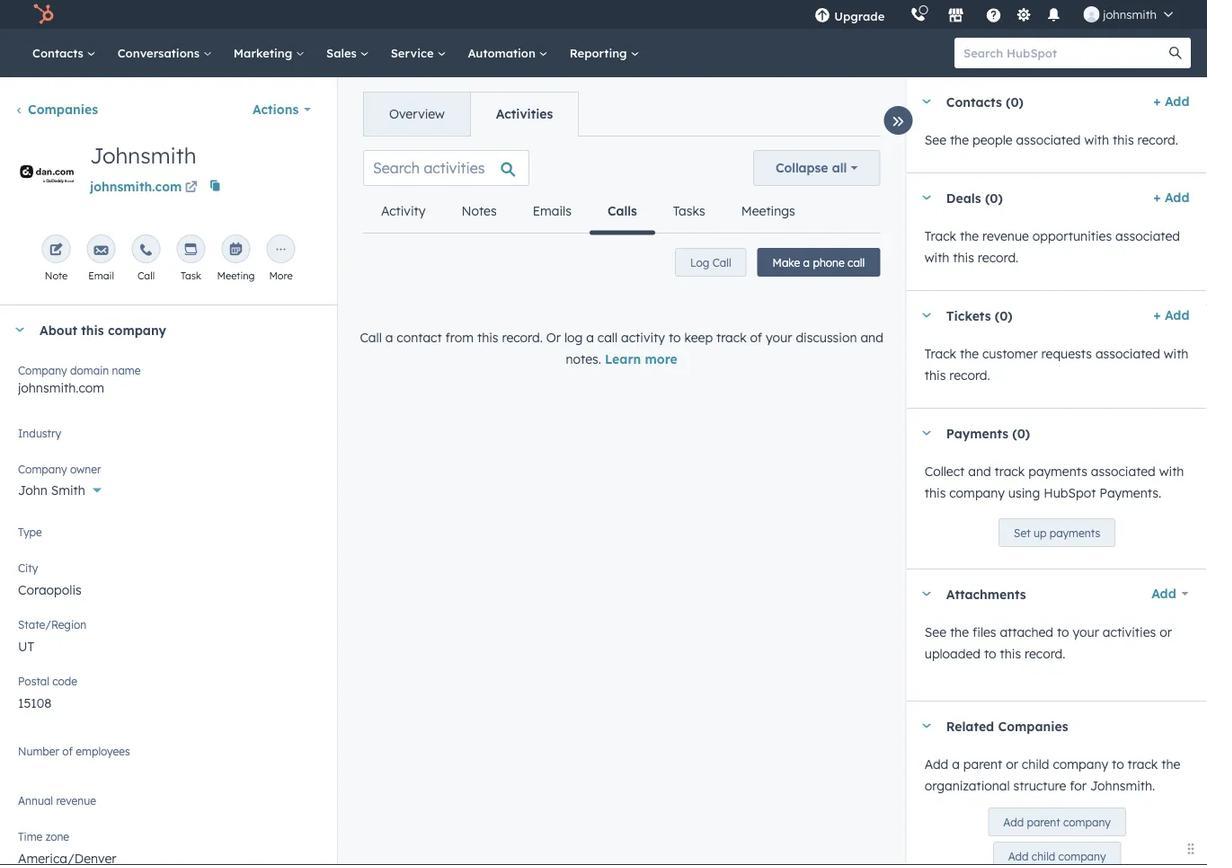 Task type: locate. For each thing, give the bounding box(es) containing it.
call
[[848, 256, 865, 269], [597, 330, 618, 346]]

postal code
[[18, 675, 77, 688]]

0 vertical spatial +
[[1153, 93, 1160, 109]]

track up using on the bottom right of the page
[[994, 464, 1024, 479]]

1 horizontal spatial call
[[848, 256, 865, 269]]

see for see the people associated with this record.
[[924, 132, 946, 148]]

(0) for contacts (0)
[[1005, 94, 1023, 109]]

marketing
[[233, 45, 296, 60]]

companies up add a parent or child company to track the organizational structure for johnsmith.
[[998, 718, 1068, 734]]

of right "number"
[[62, 745, 73, 758]]

0 horizontal spatial revenue
[[56, 794, 96, 808]]

annual
[[18, 794, 53, 808]]

1 vertical spatial navigation
[[363, 190, 813, 235]]

call for call a contact from this record. or log a call activity to keep track of your discussion and notes.
[[360, 330, 382, 346]]

0 horizontal spatial and
[[861, 330, 883, 346]]

1 caret image from the top
[[921, 195, 931, 200]]

company up for in the right bottom of the page
[[1052, 757, 1108, 772]]

company up john smith
[[18, 462, 67, 476]]

3 caret image from the top
[[921, 724, 931, 728]]

zone
[[46, 830, 69, 843]]

1 vertical spatial see
[[924, 625, 946, 640]]

navigation containing overview
[[363, 92, 579, 137]]

1 vertical spatial of
[[62, 745, 73, 758]]

activity button
[[363, 190, 443, 233]]

record. inside call a contact from this record. or log a call activity to keep track of your discussion and notes.
[[502, 330, 543, 346]]

0 vertical spatial companies
[[28, 102, 98, 117]]

1 vertical spatial + add
[[1153, 190, 1189, 205]]

meeting image
[[229, 244, 243, 258]]

make a phone call
[[773, 256, 865, 269]]

your inside see the files attached to your activities or uploaded to this record.
[[1072, 625, 1099, 640]]

phone
[[813, 256, 845, 269]]

this inside the collect and track payments associated with this company using hubspot payments.
[[924, 485, 945, 501]]

record. left or
[[502, 330, 543, 346]]

company down "collect"
[[949, 485, 1004, 501]]

3 + from the top
[[1153, 307, 1160, 323]]

(0) right 'deals'
[[985, 190, 1002, 206]]

call down call "icon"
[[137, 270, 155, 282]]

associated for payments
[[1091, 464, 1155, 479]]

0 vertical spatial + add button
[[1153, 91, 1189, 112]]

number
[[18, 745, 59, 758]]

make a phone call button
[[757, 248, 880, 277]]

2 company from the top
[[18, 462, 67, 476]]

0 vertical spatial navigation
[[363, 92, 579, 137]]

1 vertical spatial and
[[968, 464, 991, 479]]

0 vertical spatial of
[[750, 330, 762, 346]]

0 vertical spatial call
[[848, 256, 865, 269]]

0 horizontal spatial call
[[597, 330, 618, 346]]

caret image up "collect"
[[921, 431, 931, 435]]

caret image inside deals (0) dropdown button
[[921, 195, 931, 200]]

companies
[[28, 102, 98, 117], [998, 718, 1068, 734]]

caret image for attachments
[[921, 592, 931, 596]]

upgrade image
[[814, 8, 831, 24]]

associated inside track the revenue opportunities associated with this record.
[[1115, 228, 1180, 244]]

caret image inside about this company dropdown button
[[14, 328, 25, 332]]

2 navigation from the top
[[363, 190, 813, 235]]

tasks button
[[655, 190, 723, 233]]

more image
[[274, 244, 288, 258]]

(0)
[[1005, 94, 1023, 109], [985, 190, 1002, 206], [994, 308, 1012, 323], [1012, 425, 1030, 441]]

1 horizontal spatial your
[[1072, 625, 1099, 640]]

the for people
[[949, 132, 968, 148]]

a for call
[[385, 330, 393, 346]]

Annual revenue text field
[[18, 791, 319, 820]]

2 vertical spatial track
[[1127, 757, 1157, 772]]

with inside track the revenue opportunities associated with this record.
[[924, 250, 949, 266]]

1 vertical spatial payments
[[1049, 526, 1100, 540]]

search image
[[1169, 47, 1182, 59]]

1 vertical spatial revenue
[[56, 794, 96, 808]]

call left contact
[[360, 330, 382, 346]]

contacts up 'people'
[[946, 94, 1001, 109]]

0 vertical spatial see
[[924, 132, 946, 148]]

1 vertical spatial call
[[137, 270, 155, 282]]

people
[[972, 132, 1012, 148]]

0 horizontal spatial your
[[766, 330, 792, 346]]

track up johnsmith. on the bottom right of page
[[1127, 757, 1157, 772]]

activity
[[381, 203, 425, 219]]

contacts down hubspot 'link'
[[32, 45, 87, 60]]

associated right the opportunities at the top of page
[[1115, 228, 1180, 244]]

navigation containing activity
[[363, 190, 813, 235]]

a inside button
[[803, 256, 810, 269]]

caret image left the "attachments" on the right of page
[[921, 592, 931, 596]]

this inside call a contact from this record. or log a call activity to keep track of your discussion and notes.
[[477, 330, 498, 346]]

1 vertical spatial +
[[1153, 190, 1160, 205]]

3 + add from the top
[[1153, 307, 1189, 323]]

+ add button for see the people associated with this record.
[[1153, 91, 1189, 112]]

your left discussion
[[766, 330, 792, 346]]

johnsmith.com down domain
[[18, 380, 104, 396]]

call right 'phone'
[[848, 256, 865, 269]]

State/Region text field
[[18, 628, 319, 664]]

0 vertical spatial revenue
[[982, 228, 1029, 244]]

company for about this company
[[108, 322, 166, 338]]

menu containing johnsmith
[[802, 0, 1185, 29]]

caret image left contacts (0)
[[921, 99, 931, 104]]

record. down search button
[[1137, 132, 1178, 148]]

to
[[669, 330, 681, 346], [1056, 625, 1069, 640], [984, 646, 996, 662], [1111, 757, 1124, 772]]

opportunities
[[1032, 228, 1111, 244]]

track the customer requests associated with this record.
[[924, 346, 1188, 383]]

related companies
[[946, 718, 1068, 734]]

owner
[[70, 462, 101, 476]]

to down files
[[984, 646, 996, 662]]

settings link
[[1012, 5, 1035, 24]]

call a contact from this record. or log a call activity to keep track of your discussion and notes.
[[360, 330, 883, 367]]

0 vertical spatial and
[[861, 330, 883, 346]]

0 horizontal spatial contacts
[[32, 45, 87, 60]]

call inside call a contact from this record. or log a call activity to keep track of your discussion and notes.
[[360, 330, 382, 346]]

the
[[949, 132, 968, 148], [959, 228, 978, 244], [959, 346, 978, 362], [949, 625, 968, 640], [1161, 757, 1180, 772]]

0 vertical spatial track
[[924, 228, 956, 244]]

call up the learn
[[597, 330, 618, 346]]

notifications image
[[1046, 8, 1062, 24]]

link opens in a new window image
[[185, 178, 198, 199], [185, 182, 198, 195]]

call for call
[[137, 270, 155, 282]]

caret image for related companies
[[921, 724, 931, 728]]

0 vertical spatial parent
[[963, 757, 1002, 772]]

0 vertical spatial contacts
[[32, 45, 87, 60]]

caret image
[[921, 195, 931, 200], [921, 592, 931, 596], [921, 724, 931, 728]]

reporting
[[570, 45, 630, 60]]

company for company domain name johnsmith.com
[[18, 364, 67, 377]]

your left activities
[[1072, 625, 1099, 640]]

+ add
[[1153, 93, 1189, 109], [1153, 190, 1189, 205], [1153, 307, 1189, 323]]

service
[[391, 45, 437, 60]]

see up uploaded
[[924, 625, 946, 640]]

caret image for tickets
[[921, 313, 931, 318]]

caret image inside related companies dropdown button
[[921, 724, 931, 728]]

about this company
[[40, 322, 166, 338]]

add parent company button
[[988, 808, 1126, 837]]

1 vertical spatial companies
[[998, 718, 1068, 734]]

1 vertical spatial johnsmith.com
[[18, 380, 104, 396]]

2 vertical spatial +
[[1153, 307, 1160, 323]]

caret image
[[921, 99, 931, 104], [921, 313, 931, 318], [14, 328, 25, 332], [921, 431, 931, 435]]

1 + add from the top
[[1153, 93, 1189, 109]]

1 vertical spatial contacts
[[946, 94, 1001, 109]]

navigation
[[363, 92, 579, 137], [363, 190, 813, 235]]

add inside add a parent or child company to track the organizational structure for johnsmith.
[[924, 757, 948, 772]]

set up payments
[[1013, 526, 1100, 540]]

navigation inside 'feed'
[[363, 190, 813, 235]]

johnsmith.com link
[[90, 173, 201, 199]]

company down for in the right bottom of the page
[[1063, 816, 1110, 829]]

associated right requests
[[1095, 346, 1160, 362]]

2 + from the top
[[1153, 190, 1160, 205]]

caret image left about
[[14, 328, 25, 332]]

calling icon button
[[903, 2, 933, 26]]

johnsmith.com down the johnsmith
[[90, 179, 182, 195]]

caret image left the related
[[921, 724, 931, 728]]

1 company from the top
[[18, 364, 67, 377]]

hubspot image
[[32, 4, 54, 25]]

email image
[[94, 244, 108, 258]]

companies down contacts link
[[28, 102, 98, 117]]

code
[[52, 675, 77, 688]]

child
[[1021, 757, 1049, 772], [1031, 850, 1055, 863]]

0 vertical spatial your
[[766, 330, 792, 346]]

emails button
[[515, 190, 590, 233]]

0 vertical spatial caret image
[[921, 195, 931, 200]]

1 see from the top
[[924, 132, 946, 148]]

record. down customer
[[949, 368, 990, 383]]

log
[[564, 330, 583, 346]]

1 vertical spatial + add button
[[1153, 187, 1189, 209]]

1 vertical spatial child
[[1031, 850, 1055, 863]]

service link
[[380, 29, 457, 77]]

johnsmith.
[[1090, 778, 1155, 794]]

0 vertical spatial child
[[1021, 757, 1049, 772]]

track down tickets
[[924, 346, 956, 362]]

track for track the customer requests associated with this record.
[[924, 346, 956, 362]]

1 horizontal spatial of
[[750, 330, 762, 346]]

1 horizontal spatial call
[[360, 330, 382, 346]]

company inside add child company button
[[1058, 850, 1105, 863]]

1 track from the top
[[924, 228, 956, 244]]

call right 'log'
[[712, 256, 731, 269]]

1 vertical spatial company
[[18, 462, 67, 476]]

meetings
[[741, 203, 795, 219]]

caret image inside tickets (0) dropdown button
[[921, 313, 931, 318]]

+ add for track the customer requests associated with this record.
[[1153, 307, 1189, 323]]

of right keep
[[750, 330, 762, 346]]

files
[[972, 625, 996, 640]]

1 horizontal spatial companies
[[998, 718, 1068, 734]]

1 navigation from the top
[[363, 92, 579, 137]]

(0) up 'people'
[[1005, 94, 1023, 109]]

track inside track the customer requests associated with this record.
[[924, 346, 956, 362]]

the inside track the customer requests associated with this record.
[[959, 346, 978, 362]]

(0) for deals (0)
[[985, 190, 1002, 206]]

2 + add from the top
[[1153, 190, 1189, 205]]

0 vertical spatial call
[[712, 256, 731, 269]]

0 horizontal spatial companies
[[28, 102, 98, 117]]

customer
[[982, 346, 1037, 362]]

associated inside track the customer requests associated with this record.
[[1095, 346, 1160, 362]]

or right activities
[[1159, 625, 1171, 640]]

tickets
[[946, 308, 990, 323]]

associated up payments.
[[1091, 464, 1155, 479]]

0 horizontal spatial or
[[1005, 757, 1018, 772]]

calls
[[607, 203, 637, 219]]

contacts (0)
[[946, 94, 1023, 109]]

company
[[18, 364, 67, 377], [18, 462, 67, 476]]

and inside the collect and track payments associated with this company using hubspot payments.
[[968, 464, 991, 479]]

to right the attached
[[1056, 625, 1069, 640]]

the inside track the revenue opportunities associated with this record.
[[959, 228, 978, 244]]

johnsmith
[[90, 142, 196, 169]]

2 vertical spatial caret image
[[921, 724, 931, 728]]

contacts inside dropdown button
[[946, 94, 1001, 109]]

the inside see the files attached to your activities or uploaded to this record.
[[949, 625, 968, 640]]

2 see from the top
[[924, 625, 946, 640]]

0 vertical spatial payments
[[1028, 464, 1087, 479]]

company up name
[[108, 322, 166, 338]]

1 vertical spatial track
[[994, 464, 1024, 479]]

child up structure
[[1021, 757, 1049, 772]]

2 track from the top
[[924, 346, 956, 362]]

1 vertical spatial track
[[924, 346, 956, 362]]

see left 'people'
[[924, 132, 946, 148]]

caret image left 'deals'
[[921, 195, 931, 200]]

a up 'organizational'
[[952, 757, 959, 772]]

(0) right tickets
[[994, 308, 1012, 323]]

track inside add a parent or child company to track the organizational structure for johnsmith.
[[1127, 757, 1157, 772]]

or up structure
[[1005, 757, 1018, 772]]

record. down the attached
[[1024, 646, 1065, 662]]

caret image left tickets
[[921, 313, 931, 318]]

caret image inside the 'attachments' dropdown button
[[921, 592, 931, 596]]

help image
[[985, 8, 1002, 24]]

1 horizontal spatial parent
[[1026, 816, 1060, 829]]

with inside track the customer requests associated with this record.
[[1163, 346, 1188, 362]]

payments (0) button
[[906, 409, 1182, 457]]

0 horizontal spatial call
[[137, 270, 155, 282]]

0 horizontal spatial track
[[716, 330, 747, 346]]

with for track the customer requests associated with this record.
[[1163, 346, 1188, 362]]

caret image inside the contacts (0) dropdown button
[[921, 99, 931, 104]]

payments up hubspot
[[1028, 464, 1087, 479]]

call inside call a contact from this record. or log a call activity to keep track of your discussion and notes.
[[597, 330, 618, 346]]

time zone
[[18, 830, 69, 843]]

see
[[924, 132, 946, 148], [924, 625, 946, 640]]

1 vertical spatial or
[[1005, 757, 1018, 772]]

a inside add a parent or child company to track the organizational structure for johnsmith.
[[952, 757, 959, 772]]

1 horizontal spatial track
[[994, 464, 1024, 479]]

2 vertical spatial + add
[[1153, 307, 1189, 323]]

+
[[1153, 93, 1160, 109], [1153, 190, 1160, 205], [1153, 307, 1160, 323]]

company inside add parent company button
[[1063, 816, 1110, 829]]

1 horizontal spatial and
[[968, 464, 991, 479]]

1 horizontal spatial contacts
[[946, 94, 1001, 109]]

activities
[[496, 106, 553, 122]]

reporting link
[[559, 29, 650, 77]]

1 + from the top
[[1153, 93, 1160, 109]]

a left contact
[[385, 330, 393, 346]]

1 horizontal spatial revenue
[[982, 228, 1029, 244]]

2 caret image from the top
[[921, 592, 931, 596]]

contacts (0) button
[[906, 77, 1146, 126]]

0 vertical spatial track
[[716, 330, 747, 346]]

organizational
[[924, 778, 1009, 794]]

and right "collect"
[[968, 464, 991, 479]]

record.
[[1137, 132, 1178, 148], [977, 250, 1018, 266], [502, 330, 543, 346], [949, 368, 990, 383], [1024, 646, 1065, 662]]

2 + add button from the top
[[1153, 187, 1189, 209]]

payments
[[1028, 464, 1087, 479], [1049, 526, 1100, 540]]

conversations
[[117, 45, 203, 60]]

add inside popup button
[[1151, 586, 1176, 602]]

1 vertical spatial your
[[1072, 625, 1099, 640]]

company inside 'company domain name johnsmith.com'
[[18, 364, 67, 377]]

company for add child company
[[1058, 850, 1105, 863]]

and right discussion
[[861, 330, 883, 346]]

a right make
[[803, 256, 810, 269]]

1 vertical spatial parent
[[1026, 816, 1060, 829]]

menu
[[802, 0, 1185, 29]]

automation
[[468, 45, 539, 60]]

collapse all
[[776, 160, 847, 176]]

parent
[[963, 757, 1002, 772], [1026, 816, 1060, 829]]

your
[[766, 330, 792, 346], [1072, 625, 1099, 640]]

track inside call a contact from this record. or log a call activity to keep track of your discussion and notes.
[[716, 330, 747, 346]]

deals (0) button
[[906, 173, 1146, 222]]

from
[[445, 330, 474, 346]]

2 horizontal spatial track
[[1127, 757, 1157, 772]]

track inside track the revenue opportunities associated with this record.
[[924, 228, 956, 244]]

+ add button for track the customer requests associated with this record.
[[1153, 305, 1189, 326]]

with inside the collect and track payments associated with this company using hubspot payments.
[[1159, 464, 1184, 479]]

2 vertical spatial + add button
[[1153, 305, 1189, 326]]

3 + add button from the top
[[1153, 305, 1189, 326]]

track right keep
[[716, 330, 747, 346]]

revenue down deals (0) dropdown button
[[982, 228, 1029, 244]]

0 vertical spatial company
[[18, 364, 67, 377]]

2 vertical spatial call
[[360, 330, 382, 346]]

company down about
[[18, 364, 67, 377]]

feed
[[349, 136, 894, 385]]

1 vertical spatial call
[[597, 330, 618, 346]]

1 horizontal spatial or
[[1159, 625, 1171, 640]]

add
[[1164, 93, 1189, 109], [1164, 190, 1189, 205], [1164, 307, 1189, 323], [1151, 586, 1176, 602], [924, 757, 948, 772], [1003, 816, 1023, 829], [1008, 850, 1028, 863]]

record. inside track the customer requests associated with this record.
[[949, 368, 990, 383]]

(0) for tickets (0)
[[994, 308, 1012, 323]]

to left keep
[[669, 330, 681, 346]]

parent inside add a parent or child company to track the organizational structure for johnsmith.
[[963, 757, 1002, 772]]

set
[[1013, 526, 1030, 540]]

marketing link
[[223, 29, 316, 77]]

the for customer
[[959, 346, 978, 362]]

0 vertical spatial + add
[[1153, 93, 1189, 109]]

2 horizontal spatial call
[[712, 256, 731, 269]]

associated for opportunities
[[1115, 228, 1180, 244]]

record. up tickets (0)
[[977, 250, 1018, 266]]

parent up add child company button
[[1026, 816, 1060, 829]]

actions
[[253, 102, 299, 117]]

payments inside the collect and track payments associated with this company using hubspot payments.
[[1028, 464, 1087, 479]]

associated inside the collect and track payments associated with this company using hubspot payments.
[[1091, 464, 1155, 479]]

the inside add a parent or child company to track the organizational structure for johnsmith.
[[1161, 757, 1180, 772]]

activities button
[[470, 93, 578, 136]]

to up johnsmith. on the bottom right of page
[[1111, 757, 1124, 772]]

revenue up zone
[[56, 794, 96, 808]]

payments (0)
[[946, 425, 1030, 441]]

sales
[[326, 45, 360, 60]]

(0) right payments
[[1012, 425, 1030, 441]]

1 + add button from the top
[[1153, 91, 1189, 112]]

related companies button
[[906, 702, 1189, 750]]

parent up 'organizational'
[[963, 757, 1002, 772]]

child down add parent company
[[1031, 850, 1055, 863]]

payments right up
[[1049, 526, 1100, 540]]

tasks
[[673, 203, 705, 219]]

see inside see the files attached to your activities or uploaded to this record.
[[924, 625, 946, 640]]

see for see the files attached to your activities or uploaded to this record.
[[924, 625, 946, 640]]

company inside about this company dropdown button
[[108, 322, 166, 338]]

0 horizontal spatial parent
[[963, 757, 1002, 772]]

or
[[546, 330, 561, 346]]

0 horizontal spatial of
[[62, 745, 73, 758]]

or inside see the files attached to your activities or uploaded to this record.
[[1159, 625, 1171, 640]]

company for add parent company
[[1063, 816, 1110, 829]]

Search HubSpot search field
[[954, 38, 1175, 68]]

caret image inside payments (0) dropdown button
[[921, 431, 931, 435]]

john smith image
[[1083, 6, 1099, 22]]

add child company button
[[992, 842, 1121, 866]]

this inside about this company dropdown button
[[81, 322, 104, 338]]

2 link opens in a new window image from the top
[[185, 182, 198, 195]]

1 vertical spatial caret image
[[921, 592, 931, 596]]

company down add parent company
[[1058, 850, 1105, 863]]

track down 'deals'
[[924, 228, 956, 244]]

0 vertical spatial or
[[1159, 625, 1171, 640]]



Task type: describe. For each thing, give the bounding box(es) containing it.
Postal code text field
[[18, 685, 319, 721]]

0 vertical spatial johnsmith.com
[[90, 179, 182, 195]]

record. inside track the revenue opportunities associated with this record.
[[977, 250, 1018, 266]]

track for track the revenue opportunities associated with this record.
[[924, 228, 956, 244]]

+ for see the people associated with this record.
[[1153, 93, 1160, 109]]

for
[[1069, 778, 1086, 794]]

set up payments link
[[998, 519, 1115, 547]]

caret image for contacts
[[921, 99, 931, 104]]

more
[[269, 270, 293, 282]]

upgrade
[[834, 9, 885, 23]]

time
[[18, 830, 43, 843]]

collect and track payments associated with this company using hubspot payments.
[[924, 464, 1184, 501]]

contacts for contacts (0)
[[946, 94, 1001, 109]]

add child company
[[1008, 850, 1105, 863]]

related
[[946, 718, 994, 734]]

annual revenue
[[18, 794, 96, 808]]

hubspot link
[[22, 4, 67, 25]]

call inside button
[[712, 256, 731, 269]]

the for files
[[949, 625, 968, 640]]

johnsmith
[[1103, 7, 1157, 22]]

company inside add a parent or child company to track the organizational structure for johnsmith.
[[1052, 757, 1108, 772]]

Time zone text field
[[18, 840, 319, 866]]

caret image for about
[[14, 328, 25, 332]]

feed containing collapse all
[[349, 136, 894, 385]]

learn more link
[[605, 351, 677, 367]]

sales link
[[316, 29, 380, 77]]

task
[[181, 270, 201, 282]]

caret image for payments
[[921, 431, 931, 435]]

revenue inside track the revenue opportunities associated with this record.
[[982, 228, 1029, 244]]

task image
[[184, 244, 198, 258]]

contact
[[397, 330, 442, 346]]

+ for track the revenue opportunities associated with this record.
[[1153, 190, 1160, 205]]

note
[[45, 270, 68, 282]]

log call
[[690, 256, 731, 269]]

note image
[[49, 244, 63, 258]]

type
[[18, 525, 42, 539]]

attached
[[999, 625, 1053, 640]]

the for revenue
[[959, 228, 978, 244]]

Number of employees text field
[[18, 741, 319, 770]]

1 link opens in a new window image from the top
[[185, 178, 198, 199]]

requests
[[1041, 346, 1092, 362]]

emails
[[533, 203, 572, 219]]

+ add button for track the revenue opportunities associated with this record.
[[1153, 187, 1189, 209]]

of inside call a contact from this record. or log a call activity to keep track of your discussion and notes.
[[750, 330, 762, 346]]

log call button
[[675, 248, 746, 277]]

with for collect and track payments associated with this company using hubspot payments.
[[1159, 464, 1184, 479]]

conversations link
[[107, 29, 223, 77]]

associated for requests
[[1095, 346, 1160, 362]]

company domain name johnsmith.com
[[18, 364, 141, 396]]

this inside see the files attached to your activities or uploaded to this record.
[[999, 646, 1021, 662]]

City text field
[[18, 572, 319, 608]]

a for make
[[803, 256, 810, 269]]

attachments button
[[906, 570, 1132, 618]]

a for add
[[952, 757, 959, 772]]

to inside add a parent or child company to track the organizational structure for johnsmith.
[[1111, 757, 1124, 772]]

caret image for deals (0)
[[921, 195, 931, 200]]

make
[[773, 256, 800, 269]]

employees
[[76, 745, 130, 758]]

this inside track the customer requests associated with this record.
[[924, 368, 945, 383]]

track the revenue opportunities associated with this record.
[[924, 228, 1180, 266]]

john
[[18, 483, 47, 498]]

payments.
[[1099, 485, 1161, 501]]

meetings button
[[723, 190, 813, 233]]

marketplaces button
[[937, 0, 975, 29]]

johnsmith.com inside 'company domain name johnsmith.com'
[[18, 380, 104, 396]]

Search activities search field
[[363, 150, 529, 186]]

keep
[[684, 330, 713, 346]]

parent inside button
[[1026, 816, 1060, 829]]

tickets (0) button
[[906, 291, 1146, 340]]

with for track the revenue opportunities associated with this record.
[[924, 250, 949, 266]]

to inside call a contact from this record. or log a call activity to keep track of your discussion and notes.
[[669, 330, 681, 346]]

up
[[1033, 526, 1046, 540]]

company owner
[[18, 462, 101, 476]]

company inside the collect and track payments associated with this company using hubspot payments.
[[949, 485, 1004, 501]]

attachments
[[946, 586, 1026, 602]]

child inside add a parent or child company to track the organizational structure for johnsmith.
[[1021, 757, 1049, 772]]

+ for track the customer requests associated with this record.
[[1153, 307, 1160, 323]]

email
[[88, 270, 114, 282]]

johnsmith button
[[1073, 0, 1184, 29]]

automation link
[[457, 29, 559, 77]]

number of employees
[[18, 745, 130, 758]]

companies link
[[14, 102, 98, 117]]

companies inside dropdown button
[[998, 718, 1068, 734]]

activity
[[621, 330, 665, 346]]

+ add for see the people associated with this record.
[[1153, 93, 1189, 109]]

notes button
[[443, 190, 515, 233]]

notes.
[[566, 351, 601, 367]]

marketplaces image
[[948, 8, 964, 24]]

or inside add a parent or child company to track the organizational structure for johnsmith.
[[1005, 757, 1018, 772]]

record. inside see the files attached to your activities or uploaded to this record.
[[1024, 646, 1065, 662]]

help button
[[978, 0, 1009, 29]]

(0) for payments (0)
[[1012, 425, 1030, 441]]

and inside call a contact from this record. or log a call activity to keep track of your discussion and notes.
[[861, 330, 883, 346]]

more
[[645, 351, 677, 367]]

using
[[1008, 485, 1040, 501]]

industry
[[18, 426, 61, 440]]

deals
[[946, 190, 981, 206]]

contacts for contacts
[[32, 45, 87, 60]]

company for company owner
[[18, 462, 67, 476]]

child inside button
[[1031, 850, 1055, 863]]

track inside the collect and track payments associated with this company using hubspot payments.
[[994, 464, 1024, 479]]

about
[[40, 322, 77, 338]]

notes
[[461, 203, 497, 219]]

uploaded
[[924, 646, 980, 662]]

postal
[[18, 675, 49, 688]]

domain
[[70, 364, 109, 377]]

+ add for track the revenue opportunities associated with this record.
[[1153, 190, 1189, 205]]

collapse
[[776, 160, 828, 176]]

add parent company
[[1003, 816, 1110, 829]]

log
[[690, 256, 709, 269]]

meeting
[[217, 270, 255, 282]]

associated down the contacts (0) dropdown button on the right of the page
[[1016, 132, 1080, 148]]

edit button
[[14, 142, 79, 213]]

add button
[[1139, 576, 1189, 612]]

payments
[[946, 425, 1008, 441]]

overview button
[[364, 93, 470, 136]]

this inside track the revenue opportunities associated with this record.
[[953, 250, 974, 266]]

add a parent or child company to track the organizational structure for johnsmith.
[[924, 757, 1180, 794]]

a right log
[[586, 330, 594, 346]]

name
[[112, 364, 141, 377]]

settings image
[[1015, 8, 1032, 24]]

discussion
[[796, 330, 857, 346]]

hubspot
[[1043, 485, 1095, 501]]

contacts link
[[22, 29, 107, 77]]

call image
[[139, 244, 153, 258]]

collapse all button
[[753, 150, 880, 186]]

deals (0)
[[946, 190, 1002, 206]]

all
[[832, 160, 847, 176]]

call inside make a phone call button
[[848, 256, 865, 269]]

actions button
[[241, 92, 323, 128]]

your inside call a contact from this record. or log a call activity to keep track of your discussion and notes.
[[766, 330, 792, 346]]

city
[[18, 561, 38, 575]]

see the people associated with this record.
[[924, 132, 1178, 148]]

calling icon image
[[910, 7, 926, 23]]



Task type: vqa. For each thing, say whether or not it's contained in the screenshot.
revenue inside the Track the revenue opportunities associated with this record.
yes



